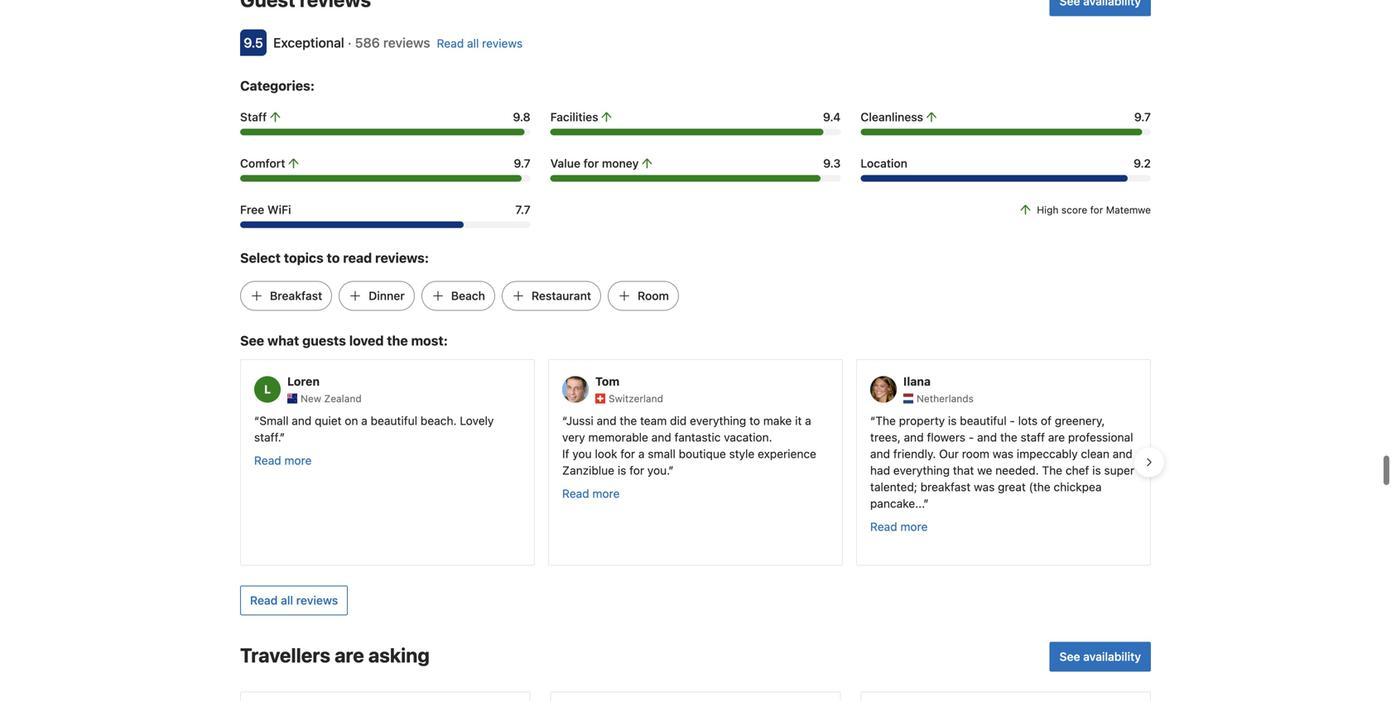 Task type: describe. For each thing, give the bounding box(es) containing it.
switzerland
[[609, 393, 664, 405]]

(the
[[1029, 480, 1051, 494]]

to inside " jussi and the team did everything to make it a very memorable and fantastic vacation. if you look for a small boutique style experience zanziblue is for you.
[[750, 414, 760, 428]]

breakfast
[[921, 480, 971, 494]]

" for the
[[669, 464, 674, 477]]

room
[[638, 289, 669, 303]]

and inside " small and quiet on a beautiful beach. lovely staff.
[[292, 414, 312, 428]]

breakfast
[[270, 289, 322, 303]]

clean
[[1081, 447, 1110, 461]]

" for " the property is beautiful - lots of greenery, trees, and flowers - and the staff are professional and friendly. our room was impeccably clean and had everything that we needed. the chef is super talented; breakfast was great (the chickpea pancake...
[[871, 414, 876, 428]]

super
[[1105, 464, 1135, 477]]

team
[[640, 414, 667, 428]]

asking
[[368, 644, 430, 667]]

more for small and quiet on a beautiful beach. lovely staff.
[[284, 454, 312, 467]]

you
[[573, 447, 592, 461]]

9.5
[[244, 35, 263, 50]]

" jussi and the team did everything to make it a very memorable and fantastic vacation. if you look for a small boutique style experience zanziblue is for you.
[[562, 414, 817, 477]]

what
[[267, 333, 299, 349]]

cleanliness 9.7 meter
[[861, 129, 1151, 135]]

facilities 9.4 meter
[[551, 129, 841, 135]]

see availability button
[[1050, 642, 1151, 672]]

new zealand
[[301, 393, 362, 405]]

see for see availability
[[1060, 650, 1081, 664]]

style
[[729, 447, 755, 461]]

property
[[899, 414, 945, 428]]

the inside " jussi and the team did everything to make it a very memorable and fantastic vacation. if you look for a small boutique style experience zanziblue is for you.
[[620, 414, 637, 428]]

see availability
[[1060, 650, 1141, 664]]

read for " jussi and the team did everything to make it a very memorable and fantastic vacation. if you look for a small boutique style experience zanziblue is for you.
[[562, 487, 589, 501]]

wifi
[[267, 203, 291, 216]]

everything inside " jussi and the team did everything to make it a very memorable and fantastic vacation. if you look for a small boutique style experience zanziblue is for you.
[[690, 414, 747, 428]]

0 vertical spatial the
[[387, 333, 408, 349]]

read more for " small and quiet on a beautiful beach. lovely staff.
[[254, 454, 312, 467]]

travellers are asking
[[240, 644, 430, 667]]

loren
[[287, 375, 320, 389]]

if
[[562, 447, 569, 461]]

everything inside " the property is beautiful - lots of greenery, trees, and flowers - and the staff are professional and friendly. our room was impeccably clean and had everything that we needed. the chef is super talented; breakfast was great (the chickpea pancake...
[[894, 464, 950, 477]]

7.7
[[516, 203, 531, 216]]

and up super
[[1113, 447, 1133, 461]]

topics
[[284, 250, 324, 266]]

l
[[264, 383, 271, 397]]

you.
[[648, 464, 669, 477]]

2 horizontal spatial is
[[1093, 464, 1101, 477]]

0 horizontal spatial to
[[327, 250, 340, 266]]

9.2
[[1134, 156, 1151, 170]]

scored 9.5 element
[[240, 29, 267, 56]]

1 horizontal spatial is
[[948, 414, 957, 428]]

all inside button
[[281, 594, 293, 607]]

make
[[764, 414, 792, 428]]

staff
[[1021, 431, 1045, 444]]

pancake...
[[871, 497, 924, 511]]

586
[[355, 35, 380, 50]]

read for " small and quiet on a beautiful beach. lovely staff.
[[254, 454, 281, 467]]

comfort
[[240, 156, 285, 170]]

and up small
[[652, 431, 672, 444]]

look
[[595, 447, 618, 461]]

this is a carousel with rotating slides. it displays featured reviews of the property. use next and previous buttons to navigate. region
[[227, 353, 1165, 573]]

on
[[345, 414, 358, 428]]

9.8
[[513, 110, 531, 124]]

professional
[[1069, 431, 1134, 444]]

netherlands
[[917, 393, 974, 405]]

read more button for " jussi and the team did everything to make it a very memorable and fantastic vacation. if you look for a small boutique style experience zanziblue is for you.
[[562, 486, 620, 502]]

high
[[1037, 204, 1059, 216]]

new
[[301, 393, 321, 405]]

and up memorable
[[597, 414, 617, 428]]

beach
[[451, 289, 485, 303]]

beach.
[[421, 414, 457, 428]]

impeccably
[[1017, 447, 1078, 461]]

9.3
[[824, 156, 841, 170]]

2 horizontal spatial a
[[805, 414, 812, 428]]

greenery,
[[1055, 414, 1105, 428]]

availability
[[1084, 650, 1141, 664]]

score
[[1062, 204, 1088, 216]]

trees,
[[871, 431, 901, 444]]

" for quiet
[[280, 431, 285, 444]]

netherlands image
[[904, 394, 914, 404]]

read all reviews button
[[240, 586, 348, 616]]

0 vertical spatial the
[[876, 414, 896, 428]]

talented;
[[871, 480, 918, 494]]

a inside " small and quiet on a beautiful beach. lovely staff.
[[361, 414, 368, 428]]

flowers
[[927, 431, 966, 444]]

read all reviews inside read all reviews button
[[250, 594, 338, 607]]

rated exceptional element
[[273, 35, 344, 50]]

is inside " jussi and the team did everything to make it a very memorable and fantastic vacation. if you look for a small boutique style experience zanziblue is for you.
[[618, 464, 627, 477]]

very
[[562, 431, 585, 444]]

reviews inside button
[[296, 594, 338, 607]]

quiet
[[315, 414, 342, 428]]

guest reviews element
[[240, 0, 1043, 13]]

restaurant
[[532, 289, 591, 303]]

location
[[861, 156, 908, 170]]

of
[[1041, 414, 1052, 428]]

read more for " the property is beautiful - lots of greenery, trees, and flowers - and the staff are professional and friendly. our room was impeccably clean and had everything that we needed. the chef is super talented; breakfast was great (the chickpea pancake...
[[871, 520, 928, 534]]

" small and quiet on a beautiful beach. lovely staff.
[[254, 414, 494, 444]]

1 horizontal spatial reviews
[[383, 35, 430, 50]]

1 horizontal spatial all
[[467, 36, 479, 50]]

fantastic
[[675, 431, 721, 444]]

needed.
[[996, 464, 1039, 477]]

read
[[343, 250, 372, 266]]

did
[[670, 414, 687, 428]]

memorable
[[589, 431, 649, 444]]

chef
[[1066, 464, 1090, 477]]

read more button for " small and quiet on a beautiful beach. lovely staff.
[[254, 453, 312, 469]]



Task type: vqa. For each thing, say whether or not it's contained in the screenshot.
Read within button
yes



Task type: locate. For each thing, give the bounding box(es) containing it.
zealand
[[324, 393, 362, 405]]

the up trees,
[[876, 414, 896, 428]]

-
[[1010, 414, 1015, 428], [969, 431, 974, 444]]

1 vertical spatial see
[[1060, 650, 1081, 664]]

beautiful inside " the property is beautiful - lots of greenery, trees, and flowers - and the staff are professional and friendly. our room was impeccably clean and had everything that we needed. the chef is super talented; breakfast was great (the chickpea pancake...
[[960, 414, 1007, 428]]

select
[[240, 250, 281, 266]]

0 horizontal spatial beautiful
[[371, 414, 418, 428]]

2 " from the left
[[562, 414, 566, 428]]

everything down friendly.
[[894, 464, 950, 477]]

1 horizontal spatial the
[[1042, 464, 1063, 477]]

1 vertical spatial read all reviews
[[250, 594, 338, 607]]

0 vertical spatial 9.7
[[1135, 110, 1151, 124]]

0 horizontal spatial 9.7
[[514, 156, 531, 170]]

1 beautiful from the left
[[371, 414, 418, 428]]

9.4
[[823, 110, 841, 124]]

0 vertical spatial "
[[280, 431, 285, 444]]

reviews up "9.8"
[[482, 36, 523, 50]]

2 horizontal spatial read more button
[[871, 519, 928, 535]]

9.7 up 9.2
[[1135, 110, 1151, 124]]

the right loved
[[387, 333, 408, 349]]

money
[[602, 156, 639, 170]]

review categories element
[[240, 76, 315, 96]]

for right value
[[584, 156, 599, 170]]

1 " from the left
[[254, 414, 260, 428]]

the
[[876, 414, 896, 428], [1042, 464, 1063, 477]]

1 horizontal spatial "
[[562, 414, 566, 428]]

switzerland image
[[596, 394, 606, 404]]

our
[[939, 447, 959, 461]]

more for the property is beautiful - lots of greenery, trees, and flowers - and the staff are professional and friendly. our room was impeccably clean and had everything that we needed. the chef is super talented; breakfast was great (the chickpea pancake...
[[901, 520, 928, 534]]

1 horizontal spatial everything
[[894, 464, 950, 477]]

0 vertical spatial see
[[240, 333, 264, 349]]

1 vertical spatial to
[[750, 414, 760, 428]]

we
[[978, 464, 993, 477]]

1 horizontal spatial read more button
[[562, 486, 620, 502]]

lots
[[1019, 414, 1038, 428]]

are inside " the property is beautiful - lots of greenery, trees, and flowers - and the staff are professional and friendly. our room was impeccably clean and had everything that we needed. the chef is super talented; breakfast was great (the chickpea pancake...
[[1048, 431, 1065, 444]]

0 horizontal spatial read all reviews
[[250, 594, 338, 607]]

comfort 9.7 meter
[[240, 175, 531, 182]]

1 horizontal spatial a
[[639, 447, 645, 461]]

are up impeccably
[[1048, 431, 1065, 444]]

friendly.
[[894, 447, 936, 461]]

read more button down zanziblue
[[562, 486, 620, 502]]

was up needed.
[[993, 447, 1014, 461]]

reviews:
[[375, 250, 429, 266]]

0 horizontal spatial are
[[335, 644, 364, 667]]

2 vertical spatial read more button
[[871, 519, 928, 535]]

for
[[584, 156, 599, 170], [1091, 204, 1104, 216], [621, 447, 635, 461], [630, 464, 645, 477]]

1 horizontal spatial 9.7
[[1135, 110, 1151, 124]]

1 vertical spatial the
[[1042, 464, 1063, 477]]

free
[[240, 203, 264, 216]]

read for " the property is beautiful - lots of greenery, trees, and flowers - and the staff are professional and friendly. our room was impeccably clean and had everything that we needed. the chef is super talented; breakfast was great (the chickpea pancake...
[[871, 520, 898, 534]]

9.7 for cleanliness
[[1135, 110, 1151, 124]]

for left you. on the bottom
[[630, 464, 645, 477]]

2 vertical spatial "
[[924, 497, 929, 511]]

read more down zanziblue
[[562, 487, 620, 501]]

2 horizontal spatial "
[[924, 497, 929, 511]]

0 vertical spatial -
[[1010, 414, 1015, 428]]

a left small
[[639, 447, 645, 461]]

experience
[[758, 447, 817, 461]]

0 horizontal spatial is
[[618, 464, 627, 477]]

jussi
[[566, 414, 594, 428]]

1 horizontal spatial beautiful
[[960, 414, 1007, 428]]

" inside " the property is beautiful - lots of greenery, trees, and flowers - and the staff are professional and friendly. our room was impeccably clean and had everything that we needed. the chef is super talented; breakfast was great (the chickpea pancake...
[[871, 414, 876, 428]]

9.7 for comfort
[[514, 156, 531, 170]]

" up staff.
[[254, 414, 260, 428]]

·
[[348, 35, 352, 50]]

beautiful up room
[[960, 414, 1007, 428]]

2 horizontal spatial reviews
[[482, 36, 523, 50]]

read more button down pancake...
[[871, 519, 928, 535]]

1 vertical spatial are
[[335, 644, 364, 667]]

are
[[1048, 431, 1065, 444], [335, 644, 364, 667]]

"
[[254, 414, 260, 428], [562, 414, 566, 428], [871, 414, 876, 428]]

1 horizontal spatial -
[[1010, 414, 1015, 428]]

lovely
[[460, 414, 494, 428]]

read
[[437, 36, 464, 50], [254, 454, 281, 467], [562, 487, 589, 501], [871, 520, 898, 534], [250, 594, 278, 607]]

1 horizontal spatial the
[[620, 414, 637, 428]]

1 vertical spatial everything
[[894, 464, 950, 477]]

great
[[998, 480, 1026, 494]]

read all reviews
[[437, 36, 523, 50], [250, 594, 338, 607]]

for right score
[[1091, 204, 1104, 216]]

0 horizontal spatial "
[[280, 431, 285, 444]]

that
[[953, 464, 974, 477]]

0 vertical spatial all
[[467, 36, 479, 50]]

" for is
[[924, 497, 929, 511]]

is down memorable
[[618, 464, 627, 477]]

more down zanziblue
[[593, 487, 620, 501]]

to left read
[[327, 250, 340, 266]]

are left asking
[[335, 644, 364, 667]]

0 vertical spatial to
[[327, 250, 340, 266]]

boutique
[[679, 447, 726, 461]]

cleanliness
[[861, 110, 924, 124]]

it
[[795, 414, 802, 428]]

2 vertical spatial the
[[1001, 431, 1018, 444]]

new zealand image
[[287, 394, 297, 404]]

vacation.
[[724, 431, 773, 444]]

small
[[648, 447, 676, 461]]

0 horizontal spatial "
[[254, 414, 260, 428]]

free wifi 7.7 meter
[[240, 221, 531, 228]]

beautiful inside " small and quiet on a beautiful beach. lovely staff.
[[371, 414, 418, 428]]

staff.
[[254, 431, 280, 444]]

" the property is beautiful - lots of greenery, trees, and flowers - and the staff are professional and friendly. our room was impeccably clean and had everything that we needed. the chef is super talented; breakfast was great (the chickpea pancake...
[[871, 414, 1135, 511]]

a right it
[[805, 414, 812, 428]]

1 horizontal spatial read more
[[562, 487, 620, 501]]

and up friendly.
[[904, 431, 924, 444]]

more down small
[[284, 454, 312, 467]]

2 horizontal spatial read more
[[871, 520, 928, 534]]

1 vertical spatial all
[[281, 594, 293, 607]]

2 horizontal spatial more
[[901, 520, 928, 534]]

see what guests loved the most:
[[240, 333, 448, 349]]

value for money
[[551, 156, 639, 170]]

1 vertical spatial was
[[974, 480, 995, 494]]

zanziblue
[[562, 464, 615, 477]]

1 vertical spatial read more
[[562, 487, 620, 501]]

guests
[[302, 333, 346, 349]]

ilana
[[904, 375, 931, 389]]

0 vertical spatial read all reviews
[[437, 36, 523, 50]]

read more for " jussi and the team did everything to make it a very memorable and fantastic vacation. if you look for a small boutique style experience zanziblue is for you.
[[562, 487, 620, 501]]

0 vertical spatial read more button
[[254, 453, 312, 469]]

room
[[962, 447, 990, 461]]

0 horizontal spatial see
[[240, 333, 264, 349]]

see left what
[[240, 333, 264, 349]]

0 horizontal spatial read more
[[254, 454, 312, 467]]

0 vertical spatial are
[[1048, 431, 1065, 444]]

"
[[280, 431, 285, 444], [669, 464, 674, 477], [924, 497, 929, 511]]

" inside " small and quiet on a beautiful beach. lovely staff.
[[254, 414, 260, 428]]

0 vertical spatial read more
[[254, 454, 312, 467]]

read more button for " the property is beautiful - lots of greenery, trees, and flowers - and the staff are professional and friendly. our room was impeccably clean and had everything that we needed. the chef is super talented; breakfast was great (the chickpea pancake...
[[871, 519, 928, 535]]

all
[[467, 36, 479, 50], [281, 594, 293, 607]]

exceptional · 586 reviews
[[273, 35, 430, 50]]

beautiful
[[371, 414, 418, 428], [960, 414, 1007, 428]]

the inside " the property is beautiful - lots of greenery, trees, and flowers - and the staff are professional and friendly. our room was impeccably clean and had everything that we needed. the chef is super talented; breakfast was great (the chickpea pancake...
[[1001, 431, 1018, 444]]

0 vertical spatial was
[[993, 447, 1014, 461]]

a right 'on' at the bottom
[[361, 414, 368, 428]]

2 horizontal spatial "
[[871, 414, 876, 428]]

0 horizontal spatial the
[[387, 333, 408, 349]]

free wifi
[[240, 203, 291, 216]]

0 vertical spatial more
[[284, 454, 312, 467]]

0 vertical spatial everything
[[690, 414, 747, 428]]

categories:
[[240, 78, 315, 93]]

0 horizontal spatial everything
[[690, 414, 747, 428]]

1 vertical spatial read more button
[[562, 486, 620, 502]]

" inside " jussi and the team did everything to make it a very memorable and fantastic vacation. if you look for a small boutique style experience zanziblue is for you.
[[562, 414, 566, 428]]

0 horizontal spatial read more button
[[254, 453, 312, 469]]

staff 9.8 meter
[[240, 129, 531, 135]]

is down clean
[[1093, 464, 1101, 477]]

0 horizontal spatial a
[[361, 414, 368, 428]]

read inside button
[[250, 594, 278, 607]]

0 horizontal spatial -
[[969, 431, 974, 444]]

1 vertical spatial the
[[620, 414, 637, 428]]

2 horizontal spatial the
[[1001, 431, 1018, 444]]

reviews right 586
[[383, 35, 430, 50]]

small
[[260, 414, 289, 428]]

1 vertical spatial -
[[969, 431, 974, 444]]

9.7 left value
[[514, 156, 531, 170]]

more down pancake...
[[901, 520, 928, 534]]

9.7
[[1135, 110, 1151, 124], [514, 156, 531, 170]]

1 horizontal spatial to
[[750, 414, 760, 428]]

everything up 'fantastic'
[[690, 414, 747, 428]]

1 vertical spatial more
[[593, 487, 620, 501]]

is
[[948, 414, 957, 428], [618, 464, 627, 477], [1093, 464, 1101, 477]]

staff
[[240, 110, 267, 124]]

more for jussi and the team did everything to make it a very memorable and fantastic vacation. if you look for a small boutique style experience zanziblue is for you.
[[593, 487, 620, 501]]

2 vertical spatial read more
[[871, 520, 928, 534]]

see left 'availability'
[[1060, 650, 1081, 664]]

" up trees,
[[871, 414, 876, 428]]

high score for matemwe
[[1037, 204, 1151, 216]]

location 9.2 meter
[[861, 175, 1151, 182]]

loved
[[349, 333, 384, 349]]

- left the lots on the right
[[1010, 414, 1015, 428]]

chickpea
[[1054, 480, 1102, 494]]

1 vertical spatial "
[[669, 464, 674, 477]]

to up 'vacation.'
[[750, 414, 760, 428]]

" for " jussi and the team did everything to make it a very memorable and fantastic vacation. if you look for a small boutique style experience zanziblue is for you.
[[562, 414, 566, 428]]

see inside see availability button
[[1060, 650, 1081, 664]]

is up flowers
[[948, 414, 957, 428]]

reviews up travellers are asking
[[296, 594, 338, 607]]

and down new zealand icon
[[292, 414, 312, 428]]

the left the staff
[[1001, 431, 1018, 444]]

the up memorable
[[620, 414, 637, 428]]

1 horizontal spatial read all reviews
[[437, 36, 523, 50]]

3 " from the left
[[871, 414, 876, 428]]

a
[[361, 414, 368, 428], [805, 414, 812, 428], [639, 447, 645, 461]]

for down memorable
[[621, 447, 635, 461]]

1 horizontal spatial "
[[669, 464, 674, 477]]

- up room
[[969, 431, 974, 444]]

matemwe
[[1106, 204, 1151, 216]]

travellers
[[240, 644, 330, 667]]

0 horizontal spatial the
[[876, 414, 896, 428]]

and up had
[[871, 447, 890, 461]]

select topics to read reviews:
[[240, 250, 429, 266]]

dinner
[[369, 289, 405, 303]]

value for money 9.3 meter
[[551, 175, 841, 182]]

most:
[[411, 333, 448, 349]]

read more down staff.
[[254, 454, 312, 467]]

read more
[[254, 454, 312, 467], [562, 487, 620, 501], [871, 520, 928, 534]]

see for see what guests loved the most:
[[240, 333, 264, 349]]

1 vertical spatial 9.7
[[514, 156, 531, 170]]

was down we
[[974, 480, 995, 494]]

1 horizontal spatial see
[[1060, 650, 1081, 664]]

tom
[[596, 375, 620, 389]]

facilities
[[551, 110, 599, 124]]

read more down pancake...
[[871, 520, 928, 534]]

beautiful right 'on' at the bottom
[[371, 414, 418, 428]]

had
[[871, 464, 891, 477]]

the down impeccably
[[1042, 464, 1063, 477]]

and up room
[[977, 431, 997, 444]]

value
[[551, 156, 581, 170]]

1 horizontal spatial are
[[1048, 431, 1065, 444]]

0 horizontal spatial more
[[284, 454, 312, 467]]

0 horizontal spatial all
[[281, 594, 293, 607]]

read more button down staff.
[[254, 453, 312, 469]]

2 vertical spatial more
[[901, 520, 928, 534]]

" up very
[[562, 414, 566, 428]]

exceptional
[[273, 35, 344, 50]]

" for " small and quiet on a beautiful beach. lovely staff.
[[254, 414, 260, 428]]

1 horizontal spatial more
[[593, 487, 620, 501]]

0 horizontal spatial reviews
[[296, 594, 338, 607]]

2 beautiful from the left
[[960, 414, 1007, 428]]



